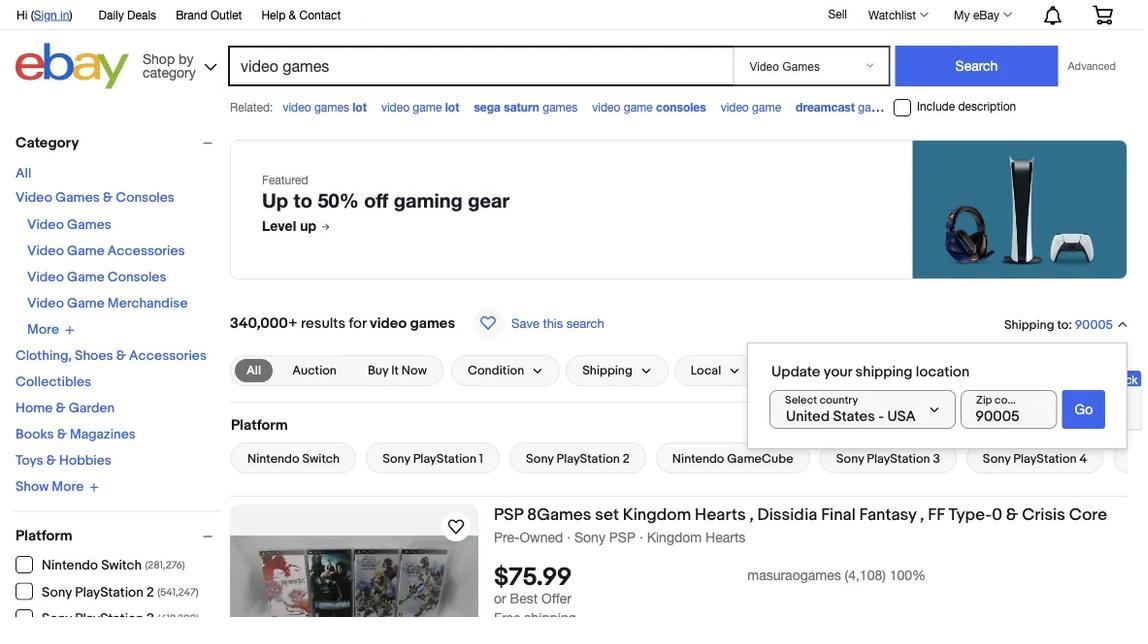 Task type: describe. For each thing, give the bounding box(es) containing it.
home & garden link
[[16, 400, 115, 417]]

accessories inside video games video game accessories video game consoles video game merchandise
[[108, 243, 185, 260]]

0 vertical spatial hearts
[[695, 505, 746, 525]]

0 horizontal spatial psp
[[494, 505, 523, 525]]

update your shipping location
[[772, 363, 970, 381]]

psp 8games set kingdom hearts , dissidia final fantasy , ff type-0 & crisis core heading
[[494, 505, 1108, 525]]

dreamcast
[[796, 100, 855, 114]]

nintendo gamecube
[[672, 451, 794, 466]]

garden
[[69, 400, 115, 417]]

this
[[543, 315, 563, 330]]

sell link
[[820, 7, 856, 20]]

2 for sony playstation 2
[[623, 451, 630, 466]]

psp 8games set kingdom hearts , dissidia final fantasy , ff type-0 & crisis core link
[[494, 505, 1128, 528]]

gaming
[[394, 189, 463, 212]]

merchandise
[[108, 296, 188, 312]]

books
[[16, 427, 54, 443]]

1 vertical spatial more
[[52, 479, 84, 495]]

lot for video games lot
[[353, 100, 367, 114]]

up to 50% off gaming gear region
[[230, 140, 1128, 280]]

include description
[[917, 100, 1016, 113]]

sony for sony playstation 2 (541,247)
[[42, 584, 72, 601]]

it
[[391, 363, 399, 378]]

final
[[821, 505, 856, 525]]

save this search button
[[467, 307, 610, 340]]

up to 50% off gaming gear image
[[913, 140, 1127, 280]]

lot for video game lot
[[445, 100, 459, 114]]

in
[[60, 8, 69, 21]]

game for consoles
[[624, 100, 653, 114]]

1 vertical spatial kingdom
[[647, 529, 702, 545]]

show more button
[[16, 479, 99, 495]]

nintendo link
[[908, 100, 957, 114]]

2 for sony playstation 2 (541,247)
[[147, 584, 154, 601]]

& up toys & hobbies link
[[57, 427, 67, 443]]

more button
[[27, 322, 75, 338]]

games inside $75.99 'main content'
[[410, 314, 455, 332]]

core
[[1069, 505, 1108, 525]]

account navigation
[[6, 0, 1128, 30]]

sony playstation 4
[[983, 451, 1087, 466]]

brand outlet
[[176, 8, 242, 21]]

0 horizontal spatial all link
[[16, 165, 32, 182]]

results
[[301, 314, 346, 332]]

to inside 'shipping to : 90005'
[[1057, 317, 1069, 332]]

(541,247)
[[157, 586, 199, 599]]

& inside the account navigation
[[289, 8, 296, 21]]

brand outlet link
[[176, 5, 242, 26]]

sony for sony playstation 2
[[526, 451, 554, 466]]

games for video
[[67, 217, 111, 233]]

psp 8games set kingdom hearts , dissidia final fantasy , ff type-0 & crisis core image
[[230, 536, 478, 618]]

advanced
[[1068, 60, 1116, 72]]

1 , from the left
[[750, 505, 754, 525]]

your
[[824, 363, 852, 381]]

video game merchandise link
[[27, 296, 188, 312]]

hi
[[16, 8, 27, 21]]

fantasy
[[860, 505, 917, 525]]

sony inside psp 8games set kingdom hearts , dissidia final fantasy , ff type-0 & crisis core pre-owned · sony psp · kingdom hearts
[[575, 529, 606, 545]]

watchlist link
[[858, 3, 938, 26]]

my
[[954, 8, 970, 21]]

ff
[[928, 505, 945, 525]]

340,000 + results for video games
[[230, 314, 455, 332]]

dissidia
[[758, 505, 818, 525]]

collectibles
[[16, 374, 91, 391]]

sony playstation 1
[[383, 451, 483, 466]]

shipping
[[856, 363, 913, 381]]

sony for sony playstation 3
[[836, 451, 864, 466]]

nintendo for nintendo gamecube
[[672, 451, 724, 466]]

0 vertical spatial more
[[27, 322, 59, 338]]

sony playstation 2 link
[[510, 443, 646, 474]]

gamecube
[[727, 451, 794, 466]]

$75.99 main content
[[230, 124, 1143, 618]]

magazines
[[70, 427, 136, 443]]

gear
[[468, 189, 510, 212]]

featured
[[262, 173, 308, 187]]

masuraogames (4,108) 100% or best offer
[[494, 567, 926, 607]]

0
[[992, 505, 1003, 525]]

90005
[[1075, 318, 1113, 333]]

switch for nintendo switch (281,276)
[[101, 558, 142, 574]]

platform inside $75.99 'main content'
[[231, 416, 288, 434]]

feedback
[[1087, 373, 1138, 386]]

4
[[1080, 451, 1087, 466]]

sony for sony playstation 4
[[983, 451, 1011, 466]]

& up video games link on the left top of page
[[103, 190, 113, 206]]

sign in link
[[34, 8, 69, 21]]

outlet
[[211, 8, 242, 21]]

my ebay link
[[944, 3, 1021, 26]]

nintendo
[[908, 100, 957, 114]]

save this search
[[512, 315, 604, 330]]

save
[[512, 315, 540, 330]]

set
[[595, 505, 619, 525]]

1 · from the left
[[567, 529, 571, 545]]

sony playstation 4 link
[[967, 443, 1104, 474]]

sony playstation 3 link
[[820, 443, 957, 474]]

pre-
[[494, 529, 520, 545]]

my ebay
[[954, 8, 1000, 21]]

(4,108)
[[845, 567, 886, 583]]

featured up to 50% off gaming gear level up
[[262, 173, 510, 234]]

video for video game lot
[[381, 100, 410, 114]]

dreamcast games
[[796, 100, 893, 114]]

& right home
[[56, 400, 66, 417]]

consoles
[[656, 100, 706, 114]]

1 game from the top
[[67, 243, 104, 260]]

& right the toys
[[46, 453, 56, 469]]

to inside 'featured up to 50% off gaming gear level up'
[[294, 189, 312, 212]]

All selected text field
[[247, 362, 261, 379]]

3 game from the top
[[67, 296, 104, 312]]

toys
[[16, 453, 43, 469]]

deals
[[127, 8, 156, 21]]

auction link
[[281, 359, 348, 382]]

video for video game
[[721, 100, 749, 114]]

collectibles link
[[16, 374, 91, 391]]

brand
[[176, 8, 207, 21]]

games right dreamcast
[[858, 100, 893, 114]]

0 vertical spatial kingdom
[[623, 505, 691, 525]]

psp 8games set kingdom hearts , dissidia final fantasy , ff type-0 & crisis core pre-owned · sony psp · kingdom hearts
[[494, 505, 1108, 545]]

daily deals
[[99, 8, 156, 21]]



Task type: vqa. For each thing, say whether or not it's contained in the screenshot.
Games corresponding to &
yes



Task type: locate. For each thing, give the bounding box(es) containing it.
sell
[[828, 7, 847, 20]]

& inside psp 8games set kingdom hearts , dissidia final fantasy , ff type-0 & crisis core pre-owned · sony psp · kingdom hearts
[[1006, 505, 1018, 525]]

1 horizontal spatial game
[[624, 100, 653, 114]]

banner
[[6, 0, 1128, 94]]

2 game from the top
[[67, 269, 104, 286]]

to up up
[[294, 189, 312, 212]]

nintendo
[[247, 451, 299, 466], [672, 451, 724, 466], [42, 558, 98, 574]]

video right for
[[370, 314, 407, 332]]

1
[[479, 451, 483, 466]]

your shopping cart image
[[1092, 5, 1114, 25]]

0 horizontal spatial ·
[[567, 529, 571, 545]]

playstation up set
[[557, 451, 620, 466]]

1 horizontal spatial to
[[1057, 317, 1069, 332]]

owned
[[520, 529, 563, 545]]

1 vertical spatial to
[[1057, 317, 1069, 332]]

switch for nintendo switch
[[302, 451, 340, 466]]

2 lot from the left
[[445, 100, 459, 114]]

playstation left 4
[[1014, 451, 1077, 466]]

sony down nintendo switch (281,276)
[[42, 584, 72, 601]]

2
[[623, 451, 630, 466], [147, 584, 154, 601]]

consoles down category dropdown button
[[116, 190, 175, 206]]

1 vertical spatial all link
[[235, 359, 273, 382]]

now
[[402, 363, 427, 378]]

1 vertical spatial all
[[247, 363, 261, 378]]

0 vertical spatial 2
[[623, 451, 630, 466]]

watchlist
[[869, 8, 916, 21]]

:
[[1069, 317, 1072, 332]]

(
[[31, 8, 34, 21]]

0 vertical spatial all link
[[16, 165, 32, 182]]

1 horizontal spatial platform
[[231, 416, 288, 434]]

0 vertical spatial accessories
[[108, 243, 185, 260]]

buy it now
[[368, 363, 427, 378]]

$75.99
[[494, 563, 572, 593]]

games up video games link on the left top of page
[[55, 190, 100, 206]]

buy
[[368, 363, 388, 378]]

hi ( sign in )
[[16, 8, 72, 21]]

playstation inside sony playstation 4 link
[[1014, 451, 1077, 466]]

update
[[772, 363, 821, 381]]

1 horizontal spatial all
[[247, 363, 261, 378]]

2 horizontal spatial nintendo
[[672, 451, 724, 466]]

0 horizontal spatial platform
[[16, 528, 72, 545]]

playstation for sony playstation 1
[[413, 451, 477, 466]]

· up the masuraogames (4,108) 100% or best offer
[[639, 529, 643, 545]]

Zip code text field
[[961, 390, 1058, 429]]

1 vertical spatial accessories
[[129, 348, 207, 364]]

2 inside $75.99 'main content'
[[623, 451, 630, 466]]

video left consoles
[[592, 100, 621, 114]]

auction
[[292, 363, 337, 378]]

all down 340,000
[[247, 363, 261, 378]]

video for video games lot
[[283, 100, 311, 114]]

1 horizontal spatial lot
[[445, 100, 459, 114]]

video right related:
[[283, 100, 311, 114]]

2 game from the left
[[624, 100, 653, 114]]

all link down 340,000
[[235, 359, 273, 382]]

hearts down nintendo gamecube
[[695, 505, 746, 525]]

off
[[364, 189, 388, 212]]

1 horizontal spatial ·
[[639, 529, 643, 545]]

show
[[16, 479, 49, 495]]

consoles up merchandise
[[108, 269, 166, 286]]

100%
[[890, 567, 926, 583]]

sony up final
[[836, 451, 864, 466]]

0 horizontal spatial all
[[16, 165, 32, 182]]

help & contact link
[[261, 5, 341, 26]]

playstation down nintendo switch (281,276)
[[75, 584, 144, 601]]

game left consoles
[[624, 100, 653, 114]]

1 horizontal spatial nintendo
[[247, 451, 299, 466]]

0 vertical spatial game
[[67, 243, 104, 260]]

switch inside $75.99 'main content'
[[302, 451, 340, 466]]

shoes
[[75, 348, 113, 364]]

category button
[[16, 134, 221, 151]]

playstation for sony playstation 4
[[1014, 451, 1077, 466]]

& right 0
[[1006, 505, 1018, 525]]

sony down zip code text field
[[983, 451, 1011, 466]]

sign
[[34, 8, 57, 21]]

1 vertical spatial platform
[[16, 528, 72, 545]]

all link down category
[[16, 165, 32, 182]]

1 vertical spatial consoles
[[108, 269, 166, 286]]

video games & consoles link
[[16, 190, 175, 206]]

0 vertical spatial games
[[55, 190, 100, 206]]

accessories up merchandise
[[108, 243, 185, 260]]

platform down show more on the bottom of page
[[16, 528, 72, 545]]

include
[[917, 100, 955, 113]]

platform button
[[16, 528, 221, 545]]

platform up "nintendo switch" link
[[231, 416, 288, 434]]

sony right 1
[[526, 451, 554, 466]]

advanced link
[[1058, 47, 1126, 85]]

1 horizontal spatial psp
[[609, 529, 636, 545]]

crisis
[[1022, 505, 1066, 525]]

category
[[16, 134, 79, 151]]

0 horizontal spatial to
[[294, 189, 312, 212]]

0 horizontal spatial switch
[[101, 558, 142, 574]]

video games link
[[27, 217, 111, 233]]

playstation inside sony playstation 2 link
[[557, 451, 620, 466]]

nintendo switch link
[[231, 443, 356, 474]]

video game lot
[[381, 100, 459, 114]]

2 , from the left
[[920, 505, 924, 525]]

2 vertical spatial game
[[67, 296, 104, 312]]

1 vertical spatial 2
[[147, 584, 154, 601]]

video for video game consoles
[[592, 100, 621, 114]]

games for &
[[55, 190, 100, 206]]

playstation for sony playstation 2
[[557, 451, 620, 466]]

0 vertical spatial all
[[16, 165, 32, 182]]

location
[[916, 363, 970, 381]]

hobbies
[[59, 453, 111, 469]]

game left "sega"
[[413, 100, 442, 114]]

0 vertical spatial psp
[[494, 505, 523, 525]]

1 horizontal spatial switch
[[302, 451, 340, 466]]

books & magazines link
[[16, 427, 136, 443]]

)
[[69, 8, 72, 21]]

& right the shoes on the left of page
[[116, 348, 126, 364]]

video games lot
[[283, 100, 367, 114]]

related:
[[230, 100, 273, 114]]

1 vertical spatial switch
[[101, 558, 142, 574]]

switch down auction
[[302, 451, 340, 466]]

0 vertical spatial to
[[294, 189, 312, 212]]

kingdom up the masuraogames (4,108) 100% or best offer
[[647, 529, 702, 545]]

hearts up the masuraogames (4,108) 100% or best offer
[[706, 529, 746, 545]]

game down video game accessories link
[[67, 269, 104, 286]]

psp up pre-
[[494, 505, 523, 525]]

sony playstation 3
[[836, 451, 940, 466]]

sony down set
[[575, 529, 606, 545]]

more
[[27, 322, 59, 338], [52, 479, 84, 495]]

buy it now link
[[356, 359, 439, 382]]

sony playstation 2 (541,247)
[[42, 584, 199, 601]]

0 horizontal spatial lot
[[353, 100, 367, 114]]

games up now
[[410, 314, 455, 332]]

nintendo left the gamecube
[[672, 451, 724, 466]]

, left dissidia
[[750, 505, 754, 525]]

video game
[[721, 100, 781, 114]]

accessories down merchandise
[[129, 348, 207, 364]]

masuraogames
[[748, 567, 841, 583]]

1 horizontal spatial all link
[[235, 359, 273, 382]]

1 horizontal spatial 2
[[623, 451, 630, 466]]

accessories
[[108, 243, 185, 260], [129, 348, 207, 364]]

best
[[510, 591, 538, 607]]

1 game from the left
[[413, 100, 442, 114]]

games right the saturn at the left of the page
[[543, 100, 578, 114]]

nintendo switch
[[247, 451, 340, 466]]

help
[[261, 8, 286, 21]]

accessories inside clothing, shoes & accessories collectibles home & garden books & magazines toys & hobbies
[[129, 348, 207, 364]]

consoles inside video games video game accessories video game consoles video game merchandise
[[108, 269, 166, 286]]

clothing, shoes & accessories link
[[16, 348, 207, 364]]

games down video games & consoles
[[67, 217, 111, 233]]

switch up sony playstation 2 (541,247)
[[101, 558, 142, 574]]

nintendo for nintendo switch
[[247, 451, 299, 466]]

1 vertical spatial games
[[67, 217, 111, 233]]

game left dreamcast
[[752, 100, 781, 114]]

for
[[349, 314, 366, 332]]

sony left 1
[[383, 451, 410, 466]]

1 horizontal spatial ,
[[920, 505, 924, 525]]

3
[[933, 451, 940, 466]]

0 vertical spatial switch
[[302, 451, 340, 466]]

video game accessories link
[[27, 243, 185, 260]]

+
[[288, 314, 298, 332]]

video games & consoles
[[16, 190, 175, 206]]

0 horizontal spatial 2
[[147, 584, 154, 601]]

nintendo down platform "dropdown button" on the left bottom of the page
[[42, 558, 98, 574]]

games right related:
[[314, 100, 349, 114]]

video inside $75.99 'main content'
[[370, 314, 407, 332]]

game down video game consoles "link"
[[67, 296, 104, 312]]

2 horizontal spatial game
[[752, 100, 781, 114]]

clothing, shoes & accessories collectibles home & garden books & magazines toys & hobbies
[[16, 348, 207, 469]]

sega
[[474, 100, 501, 114]]

kingdom right set
[[623, 505, 691, 525]]

help & contact
[[261, 8, 341, 21]]

· down 8games
[[567, 529, 571, 545]]

show more
[[16, 479, 84, 495]]

more up clothing, at the left of page
[[27, 322, 59, 338]]

more down toys & hobbies link
[[52, 479, 84, 495]]

game for lot
[[413, 100, 442, 114]]

game
[[67, 243, 104, 260], [67, 269, 104, 286], [67, 296, 104, 312]]

3 game from the left
[[752, 100, 781, 114]]

playstation inside sony playstation 3 link
[[867, 451, 930, 466]]

all inside $75.99 'main content'
[[247, 363, 261, 378]]

banner containing sell
[[6, 0, 1128, 94]]

video games video game accessories video game consoles video game merchandise
[[27, 217, 188, 312]]

all down category
[[16, 165, 32, 182]]

nintendo down all text field on the bottom left of page
[[247, 451, 299, 466]]

playstation for sony playstation 3
[[867, 451, 930, 466]]

shipping
[[1004, 317, 1055, 332]]

all link
[[16, 165, 32, 182], [235, 359, 273, 382]]

home
[[16, 400, 53, 417]]

playstation inside sony playstation 1 link
[[413, 451, 477, 466]]

lot left "video game lot"
[[353, 100, 367, 114]]

playstation left 1
[[413, 451, 477, 466]]

50%
[[318, 189, 359, 212]]

None submit
[[895, 46, 1058, 86], [1063, 390, 1105, 429], [895, 46, 1058, 86], [1063, 390, 1105, 429]]

to left 90005
[[1057, 317, 1069, 332]]

sony for sony playstation 1
[[383, 451, 410, 466]]

0 horizontal spatial game
[[413, 100, 442, 114]]

psp down set
[[609, 529, 636, 545]]

& right 'help'
[[289, 8, 296, 21]]

video
[[283, 100, 311, 114], [381, 100, 410, 114], [592, 100, 621, 114], [721, 100, 749, 114], [370, 314, 407, 332]]

playstation for sony playstation 2 (541,247)
[[75, 584, 144, 601]]

1 lot from the left
[[353, 100, 367, 114]]

, left ff
[[920, 505, 924, 525]]

1 vertical spatial psp
[[609, 529, 636, 545]]

0 vertical spatial consoles
[[116, 190, 175, 206]]

hearts
[[695, 505, 746, 525], [706, 529, 746, 545]]

video right video games lot
[[381, 100, 410, 114]]

(281,276)
[[145, 560, 185, 572]]

playstation left 3
[[867, 451, 930, 466]]

toys & hobbies link
[[16, 453, 111, 469]]

1 vertical spatial game
[[67, 269, 104, 286]]

0 vertical spatial platform
[[231, 416, 288, 434]]

switch
[[302, 451, 340, 466], [101, 558, 142, 574]]

8games
[[527, 505, 592, 525]]

clothing,
[[16, 348, 72, 364]]

sega saturn games
[[474, 100, 578, 114]]

up
[[262, 189, 288, 212]]

1 vertical spatial hearts
[[706, 529, 746, 545]]

video right consoles
[[721, 100, 749, 114]]

contact
[[299, 8, 341, 21]]

0 horizontal spatial ,
[[750, 505, 754, 525]]

type-
[[949, 505, 992, 525]]

0 horizontal spatial nintendo
[[42, 558, 98, 574]]

lot left "sega"
[[445, 100, 459, 114]]

games inside video games video game accessories video game consoles video game merchandise
[[67, 217, 111, 233]]

2 · from the left
[[639, 529, 643, 545]]

game up video game consoles "link"
[[67, 243, 104, 260]]



